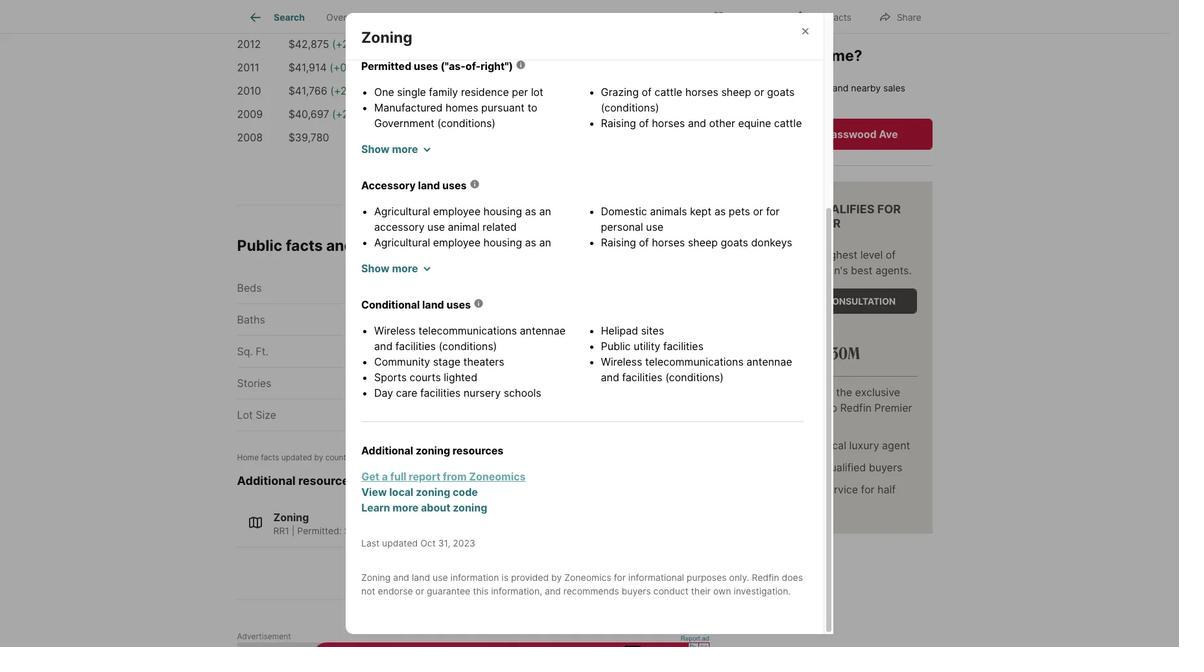 Task type: locate. For each thing, give the bounding box(es) containing it.
0 horizontal spatial family,
[[375, 525, 405, 536]]

1 horizontal spatial oct
[[420, 538, 436, 549]]

a right with
[[815, 439, 821, 452]]

year built
[[480, 313, 526, 326]]

1 horizontal spatial about
[[805, 386, 833, 399]]

this inside track this home's value and nearby sales activity
[[756, 82, 771, 93]]

2 raising from the top
[[601, 236, 636, 249]]

$1,358,340
[[412, 85, 467, 98]]

by
[[314, 453, 323, 463], [551, 572, 562, 583]]

2 family, from the left
[[429, 525, 459, 536]]

records
[[353, 453, 381, 463]]

service down experience
[[745, 264, 780, 277]]

1 vertical spatial or
[[753, 205, 763, 218]]

horses down animals
[[652, 236, 685, 249]]

0 horizontal spatial county
[[480, 377, 515, 390]]

2 vertical spatial horses
[[652, 236, 685, 249]]

1 county from the left
[[480, 377, 515, 390]]

6,777
[[440, 345, 467, 358]]

or inside grazing of cattle horses sheep or goats (conditions) raising of horses and other equine cattle sheep and goats (conditions)
[[754, 86, 764, 99]]

(+2.3%) for $42,875 (+2.3%)
[[332, 38, 370, 51]]

and inside the domestic animals kept as pets or for personal use raising of horses sheep goats donkeys mules and other equine cattle for personal use
[[633, 252, 651, 265]]

0 horizontal spatial cattle
[[655, 86, 682, 99]]

uses up 5
[[447, 298, 471, 311]]

0 horizontal spatial equine
[[683, 252, 716, 265]]

goats down pets
[[721, 236, 748, 249]]

updated inside zoning dialog
[[382, 538, 418, 549]]

as for an
[[525, 205, 536, 218]]

0 horizontal spatial buyers
[[622, 586, 651, 597]]

by inside zoning and land use information is provided by zoneomics for informational purposes only. redfin does not endorse or guarantee this information, and recommends buyers conduct their own investigation.
[[551, 572, 562, 583]]

year
[[480, 313, 501, 326], [480, 345, 501, 358]]

estimated
[[745, 325, 788, 336]]

day
[[374, 387, 393, 400]]

2023 down the "adu,"
[[453, 538, 475, 549]]

local down 'full'
[[389, 486, 413, 499]]

this right track
[[756, 82, 771, 93]]

for down donkeys
[[750, 252, 763, 265]]

0 vertical spatial employee
[[433, 205, 481, 218]]

by right provided
[[551, 572, 562, 583]]

show more button for agricultural employee housing as an accessory use animal related agricultural employee housing as an accessory use crop related
[[361, 261, 431, 276]]

0 vertical spatial this
[[745, 47, 773, 65]]

0 vertical spatial own
[[769, 128, 790, 141]]

(conditions) inside the one single family residence per lot manufactured homes pursuant to government (conditions)
[[437, 117, 496, 130]]

1 vertical spatial buyers
[[622, 586, 651, 597]]

1 horizontal spatial facts
[[286, 237, 323, 255]]

goats
[[767, 86, 795, 99], [655, 132, 683, 145], [721, 236, 748, 249]]

cattle down pets
[[719, 252, 747, 265]]

accessory up public facts and zoning for 7015 grasswood ave at the left top
[[374, 221, 425, 233]]

(conditions) inside helipad sites public utility facilities wireless telecommunications antennae and facilities (conditions)
[[665, 371, 724, 384]]

overview
[[326, 12, 367, 23]]

year for year built
[[480, 313, 501, 326]]

0 vertical spatial from
[[783, 264, 806, 277]]

facts right edit
[[828, 11, 851, 22]]

grasswood down animal
[[473, 237, 556, 255]]

animal
[[448, 221, 480, 233]]

2 vertical spatial this
[[473, 586, 489, 597]]

land right conditional
[[422, 298, 444, 311]]

code
[[453, 486, 478, 499]]

pets
[[729, 205, 750, 218]]

related right "crop"
[[473, 252, 507, 265]]

0 vertical spatial the
[[802, 248, 818, 261]]

qualified
[[824, 461, 866, 474]]

(+3.0%)
[[330, 15, 368, 28]]

additional zoning resources
[[361, 444, 503, 457]]

the inside about the exclusive services offered to redfin premier customers.
[[836, 386, 852, 399]]

related right animal
[[483, 221, 517, 233]]

zoning for zoning
[[361, 29, 412, 47]]

zoning down 'property'
[[361, 29, 412, 47]]

to down lot
[[528, 101, 537, 114]]

or for sheep
[[754, 86, 764, 99]]

1 vertical spatial employee
[[433, 236, 481, 249]]

(+2.3%) down (+2.6%)
[[332, 108, 370, 121]]

0 vertical spatial cattle
[[655, 86, 682, 99]]

0 vertical spatial show more
[[361, 143, 418, 156]]

$11.30m
[[808, 342, 860, 364]]

1 horizontal spatial goats
[[721, 236, 748, 249]]

rr1
[[273, 525, 289, 536]]

0 horizontal spatial ave
[[560, 237, 587, 255]]

public for public facts and zoning for 7015 grasswood ave
[[237, 237, 282, 255]]

zoning inside zoning rr1 | permitted: single-family, two-family, adu, commercial
[[273, 511, 309, 524]]

facts for public facts
[[605, 12, 628, 23]]

0 vertical spatial redfin
[[840, 401, 872, 414]]

0 vertical spatial (+2.3%)
[[332, 38, 370, 51]]

2 show from the top
[[361, 262, 390, 275]]

show more button down public facts and zoning for 7015 grasswood ave at the left top
[[361, 261, 431, 276]]

land right accessory on the top of page
[[418, 179, 440, 192]]

zoning inside zoning and land use information is provided by zoneomics for informational purposes only. redfin does not endorse or guarantee this information, and recommends buyers conduct their own investigation.
[[361, 572, 391, 583]]

1 vertical spatial an
[[539, 236, 551, 249]]

2 personal from the top
[[601, 267, 643, 280]]

is
[[502, 572, 508, 583]]

buyers up half
[[869, 461, 902, 474]]

1 horizontal spatial redfin
[[840, 401, 872, 414]]

2001
[[685, 345, 709, 358]]

1 vertical spatial facts
[[261, 453, 279, 463]]

1 vertical spatial year
[[480, 345, 501, 358]]

service inside experience the highest level of service from redfin's best agents.
[[745, 264, 780, 277]]

$40,697 (+2.3%)
[[288, 108, 370, 121]]

use up sites
[[646, 267, 664, 280]]

1 vertical spatial ave
[[560, 237, 587, 255]]

to inside the one single family residence per lot manufactured homes pursuant to government (conditions)
[[528, 101, 537, 114]]

$2,276,112
[[502, 85, 554, 98]]

this down information
[[473, 586, 489, 597]]

ad
[[702, 635, 709, 642]]

helipad sites public utility facilities wireless telecommunications antennae and facilities (conditions)
[[601, 324, 792, 384]]

this for home's
[[756, 82, 771, 93]]

of down the 'domestic'
[[639, 236, 649, 249]]

right")
[[481, 60, 513, 73]]

for inside the exceptional service for half the
[[861, 483, 875, 496]]

2 show more button from the top
[[361, 261, 431, 276]]

per
[[512, 86, 528, 99]]

(+2.6%)
[[330, 85, 368, 98]]

show up conditional
[[361, 262, 390, 275]]

0 vertical spatial an
[[539, 205, 551, 218]]

employee up "crop"
[[433, 236, 481, 249]]

uses down property details
[[406, 23, 434, 37]]

angeles
[[631, 377, 671, 390]]

zoning down code
[[453, 501, 487, 514]]

0 vertical spatial wireless
[[374, 324, 416, 337]]

accessory land uses
[[361, 179, 467, 192]]

telecommunications up 6,777
[[419, 324, 517, 337]]

1 vertical spatial a
[[382, 470, 388, 483]]

7015 inside button
[[793, 128, 817, 141]]

1 an from the top
[[539, 205, 551, 218]]

facilities
[[396, 340, 436, 353], [663, 340, 704, 353], [622, 371, 662, 384], [420, 387, 461, 400]]

a left 'full'
[[382, 470, 388, 483]]

2 vertical spatial public
[[601, 340, 631, 353]]

family, up the last
[[375, 525, 405, 536]]

(+0.4%)
[[330, 61, 368, 74]]

animals
[[650, 205, 687, 218]]

a
[[815, 439, 821, 452], [382, 470, 388, 483]]

share
[[897, 11, 921, 22]]

0 horizontal spatial zoneomics
[[469, 470, 526, 483]]

0 horizontal spatial grasswood
[[473, 237, 556, 255]]

buyers down informational
[[622, 586, 651, 597]]

7015 down animal
[[434, 237, 470, 255]]

use inside zoning and land use information is provided by zoneomics for informational purposes only. redfin does not endorse or guarantee this information, and recommends buyers conduct their own investigation.
[[433, 572, 448, 583]]

1 horizontal spatial facts
[[828, 11, 851, 22]]

equine inside grazing of cattle horses sheep or goats (conditions) raising of horses and other equine cattle sheep and goats (conditions)
[[738, 117, 771, 130]]

0 vertical spatial equine
[[738, 117, 771, 130]]

of inside experience the highest level of service from redfin's best agents.
[[886, 248, 896, 261]]

equine down activity
[[738, 117, 771, 130]]

updated down zoning rr1 | permitted: single-family, two-family, adu, commercial
[[382, 538, 418, 549]]

2 show more from the top
[[361, 262, 418, 275]]

0 vertical spatial grasswood
[[820, 128, 877, 141]]

about inside about the exclusive services offered to redfin premier customers.
[[805, 386, 833, 399]]

1 agricultural from the top
[[374, 205, 430, 218]]

1 show more button from the top
[[361, 141, 431, 157]]

sheep down $3,607,290 on the top of page
[[601, 132, 631, 145]]

facts inside tab
[[605, 12, 628, 23]]

more down government at the left
[[392, 143, 418, 156]]

or inside the domestic animals kept as pets or for personal use raising of horses sheep goats donkeys mules and other equine cattle for personal use
[[753, 205, 763, 218]]

2 vertical spatial cattle
[[719, 252, 747, 265]]

county down 2001
[[674, 377, 709, 390]]

horses inside the domestic animals kept as pets or for personal use raising of horses sheep goats donkeys mules and other equine cattle for personal use
[[652, 236, 685, 249]]

this inside zoning and land use information is provided by zoneomics for informational purposes only. redfin does not endorse or guarantee this information, and recommends buyers conduct their own investigation.
[[473, 586, 489, 597]]

2 vertical spatial the
[[745, 499, 761, 512]]

show more button
[[361, 141, 431, 157], [361, 261, 431, 276]]

1 accessory from the top
[[374, 221, 425, 233]]

antennae down the estimated
[[747, 355, 792, 368]]

own right the i
[[769, 128, 790, 141]]

additional inside zoning dialog
[[361, 444, 413, 457]]

or right track
[[754, 86, 764, 99]]

redfin inside about the exclusive services offered to redfin premier customers.
[[840, 401, 872, 414]]

1 horizontal spatial 7015
[[793, 128, 817, 141]]

zoning up |
[[273, 511, 309, 524]]

zoning down 'report'
[[416, 486, 450, 499]]

family,
[[375, 525, 405, 536], [429, 525, 459, 536]]

1 family, from the left
[[375, 525, 405, 536]]

0 vertical spatial additional
[[361, 444, 413, 457]]

personal down mules
[[601, 267, 643, 280]]

sheep down kept
[[688, 236, 718, 249]]

1 vertical spatial 2023
[[453, 538, 475, 549]]

redfin inside zoning and land use information is provided by zoneomics for informational purposes only. redfin does not endorse or guarantee this information, and recommends buyers conduct their own investigation.
[[752, 572, 779, 583]]

mules
[[601, 252, 630, 265]]

from down experience
[[783, 264, 806, 277]]

and inside track this home's value and nearby sales activity
[[832, 82, 849, 93]]

0 horizontal spatial redfin
[[752, 572, 779, 583]]

the inside experience the highest level of service from redfin's best agents.
[[802, 248, 818, 261]]

as inside the domestic animals kept as pets or for personal use raising of horses sheep goats donkeys mules and other equine cattle for personal use
[[715, 205, 726, 218]]

beds
[[237, 282, 262, 295]]

5
[[460, 313, 467, 326]]

resources right .
[[453, 444, 503, 457]]

public inside tab
[[576, 12, 602, 23]]

zoning for zoning and land use information is provided by zoneomics for informational purposes only. redfin does not endorse or guarantee this information, and recommends buyers conduct their own investigation.
[[361, 572, 391, 583]]

0 horizontal spatial wireless
[[374, 324, 416, 337]]

0 vertical spatial telecommunications
[[419, 324, 517, 337]]

other
[[709, 117, 735, 130], [654, 252, 680, 265]]

more up two-
[[393, 501, 419, 514]]

search
[[274, 12, 305, 23]]

1 vertical spatial (+2.3%)
[[332, 108, 370, 121]]

zoning for zoning rr1 | permitted: single-family, two-family, adu, commercial
[[273, 511, 309, 524]]

1 horizontal spatial updated
[[382, 538, 418, 549]]

sheep
[[721, 86, 751, 99], [601, 132, 631, 145], [688, 236, 718, 249]]

public
[[576, 12, 602, 23], [237, 237, 282, 255], [601, 340, 631, 353]]

homes
[[446, 101, 478, 114]]

care
[[396, 387, 417, 400]]

0 horizontal spatial other
[[654, 252, 680, 265]]

oct right on
[[394, 453, 407, 463]]

permitted:
[[297, 525, 342, 536]]

resources inside zoning dialog
[[453, 444, 503, 457]]

by left county
[[314, 453, 323, 463]]

0 horizontal spatial goats
[[655, 132, 683, 145]]

1 vertical spatial public
[[237, 237, 282, 255]]

track this home's value and nearby sales activity
[[729, 82, 905, 107]]

0 vertical spatial zoning
[[361, 29, 412, 47]]

1 vertical spatial personal
[[601, 267, 643, 280]]

telecommunications
[[419, 324, 517, 337], [645, 355, 744, 368]]

(+2.3%) down all
[[332, 38, 370, 51]]

$1,348,189
[[412, 108, 465, 121]]

1 vertical spatial zoning
[[273, 511, 309, 524]]

show more for agricultural employee housing as an accessory use crop related
[[361, 262, 418, 275]]

1 year from the top
[[480, 313, 501, 326]]

ave down sales
[[879, 128, 898, 141]]

tab list
[[237, 0, 705, 33]]

about inside get a full report from zoneomics view local zoning code learn more about zoning
[[421, 501, 450, 514]]

and inside wireless telecommunications antennae and facilities (conditions) community stage theaters sports courts lighted day care facilities nursery schools
[[374, 340, 393, 353]]

facilities down utility
[[622, 371, 662, 384]]

0 vertical spatial service
[[745, 264, 780, 277]]

overview tab
[[316, 2, 377, 33]]

1 horizontal spatial family,
[[429, 525, 459, 536]]

telecommunications up los angeles county
[[645, 355, 744, 368]]

1 horizontal spatial from
[[783, 264, 806, 277]]

2 county from the left
[[674, 377, 709, 390]]

own down purposes
[[713, 586, 731, 597]]

(conditions) up 'theaters'
[[439, 340, 497, 353]]

1 horizontal spatial 2023
[[453, 538, 475, 549]]

show more down government at the left
[[361, 143, 418, 156]]

history
[[523, 12, 555, 23]]

accessory up conditional
[[374, 252, 425, 265]]

0 horizontal spatial facts
[[605, 12, 628, 23]]

(conditions) down homes
[[437, 117, 496, 130]]

stage
[[433, 355, 460, 368]]

acres
[[439, 409, 467, 422]]

cattle
[[655, 86, 682, 99], [774, 117, 802, 130], [719, 252, 747, 265]]

ave left mules
[[560, 237, 587, 255]]

premier
[[790, 217, 841, 230]]

oct
[[394, 453, 407, 463], [420, 538, 436, 549]]

uses for all land uses
[[406, 23, 434, 37]]

1 vertical spatial own
[[713, 586, 731, 597]]

single-
[[344, 525, 375, 536]]

1 vertical spatial the
[[836, 386, 852, 399]]

additional
[[361, 444, 413, 457], [237, 474, 296, 488]]

0 vertical spatial accessory
[[374, 221, 425, 233]]

0 vertical spatial buyers
[[869, 461, 902, 474]]

two-
[[407, 525, 429, 536]]

1 vertical spatial to
[[827, 401, 837, 414]]

baths
[[237, 313, 265, 326]]

public down "helipad"
[[601, 340, 631, 353]]

the for from
[[802, 248, 818, 261]]

1 housing from the top
[[483, 205, 522, 218]]

1 horizontal spatial sheep
[[688, 236, 718, 249]]

$41,914 (+0.4%)
[[288, 61, 368, 74]]

cattle right $3,634,452
[[655, 86, 682, 99]]

schools
[[504, 387, 541, 400]]

favorite button
[[701, 3, 775, 30]]

2 horizontal spatial sheep
[[721, 86, 751, 99]]

additional down home
[[237, 474, 296, 488]]

1 horizontal spatial a
[[815, 439, 821, 452]]

investigation.
[[734, 586, 791, 597]]

0 horizontal spatial the
[[745, 499, 761, 512]]

property details
[[388, 12, 456, 23]]

facts inside button
[[828, 11, 851, 22]]

sheep down the is
[[721, 86, 751, 99]]

permitted uses ("as-of-right")
[[361, 60, 513, 73]]

1 vertical spatial raising
[[601, 236, 636, 249]]

resources down county
[[298, 474, 356, 488]]

1 horizontal spatial cattle
[[719, 252, 747, 265]]

does
[[782, 572, 803, 583]]

more
[[392, 143, 418, 156], [392, 262, 418, 275], [796, 461, 821, 474], [393, 501, 419, 514]]

of-
[[466, 60, 481, 73]]

your
[[777, 47, 810, 65]]

2 year from the top
[[480, 345, 501, 358]]

schools
[[650, 12, 684, 23]]

0 vertical spatial 7015
[[793, 128, 817, 141]]

facts for edit facts
[[828, 11, 851, 22]]

of up agents.
[[886, 248, 896, 261]]

all land uses
[[361, 23, 434, 37]]

for up donkeys
[[766, 205, 780, 218]]

1 horizontal spatial ave
[[879, 128, 898, 141]]

work with a local luxury agent
[[763, 439, 910, 452]]

wireless up los
[[601, 355, 642, 368]]

2 an from the top
[[539, 236, 551, 249]]

1 vertical spatial show more button
[[361, 261, 431, 276]]

service inside the exceptional service for half the
[[822, 483, 858, 496]]

use up guarantee
[[433, 572, 448, 583]]

2023 inside zoning dialog
[[453, 538, 475, 549]]

search link
[[248, 10, 305, 25]]

1 horizontal spatial own
[[769, 128, 790, 141]]

an
[[539, 205, 551, 218], [539, 236, 551, 249]]

1 personal from the top
[[601, 221, 643, 233]]

facilities up community
[[396, 340, 436, 353]]

land down 'property'
[[379, 23, 404, 37]]

from inside get a full report from zoneomics view local zoning code learn more about zoning
[[443, 470, 467, 483]]

0 vertical spatial ave
[[879, 128, 898, 141]]

0 horizontal spatial about
[[421, 501, 450, 514]]

as for pets
[[715, 205, 726, 218]]

1 show from the top
[[361, 143, 390, 156]]

0 vertical spatial public
[[576, 12, 602, 23]]

other down activity
[[709, 117, 735, 130]]

1 show more from the top
[[361, 143, 418, 156]]

redfin up investigation.
[[752, 572, 779, 583]]

redfin down the exclusive
[[840, 401, 872, 414]]

$41,914
[[288, 61, 327, 74]]

wireless down conditional
[[374, 324, 416, 337]]

1 raising from the top
[[601, 117, 636, 130]]

to
[[528, 101, 537, 114], [827, 401, 837, 414]]

schools tab
[[639, 2, 694, 33]]

family, up the 31,
[[429, 525, 459, 536]]

from up code
[[443, 470, 467, 483]]

0 vertical spatial zoneomics
[[469, 470, 526, 483]]

personal down the 'domestic'
[[601, 221, 643, 233]]

commercial
[[486, 525, 537, 536]]

facilities down courts on the left bottom of page
[[420, 387, 461, 400]]

1 horizontal spatial antennae
[[747, 355, 792, 368]]

for left half
[[861, 483, 875, 496]]

0 horizontal spatial resources
[[298, 474, 356, 488]]

local
[[824, 439, 846, 452], [389, 486, 413, 499]]

2 vertical spatial or
[[415, 586, 424, 597]]

year left the built
[[480, 313, 501, 326]]

1 horizontal spatial other
[[709, 117, 735, 130]]

antennae inside helipad sites public utility facilities wireless telecommunications antennae and facilities (conditions)
[[747, 355, 792, 368]]

0 vertical spatial to
[[528, 101, 537, 114]]

housing
[[483, 205, 522, 218], [483, 236, 522, 249]]

0 vertical spatial a
[[815, 439, 821, 452]]

for left "crop"
[[410, 237, 431, 255]]

other inside grazing of cattle horses sheep or goats (conditions) raising of horses and other equine cattle sheep and goats (conditions)
[[709, 117, 735, 130]]

grasswood down the nearby
[[820, 128, 877, 141]]

1 horizontal spatial the
[[802, 248, 818, 261]]

&
[[499, 12, 505, 23]]

1 horizontal spatial by
[[551, 572, 562, 583]]

1 vertical spatial other
[[654, 252, 680, 265]]

zoning element
[[361, 13, 428, 47]]

local up reach more qualified buyers
[[824, 439, 846, 452]]

0 horizontal spatial sheep
[[601, 132, 631, 145]]

zoneomics up code
[[469, 470, 526, 483]]

guarantee
[[427, 586, 470, 597]]

1 vertical spatial antennae
[[747, 355, 792, 368]]

telecommunications inside helipad sites public utility facilities wireless telecommunications antennae and facilities (conditions)
[[645, 355, 744, 368]]

goats inside the domestic animals kept as pets or for personal use raising of horses sheep goats donkeys mules and other equine cattle for personal use
[[721, 236, 748, 249]]

this home qualifies for redfin premier
[[745, 202, 901, 230]]

about up two-
[[421, 501, 450, 514]]

0 horizontal spatial service
[[745, 264, 780, 277]]

and inside helipad sites public utility facilities wireless telecommunications antennae and facilities (conditions)
[[601, 371, 619, 384]]

this right the is
[[745, 47, 773, 65]]

2009
[[237, 108, 263, 121]]

0 vertical spatial raising
[[601, 117, 636, 130]]

other down animals
[[654, 252, 680, 265]]

about up offered
[[805, 386, 833, 399]]

employee up animal
[[433, 205, 481, 218]]

schedule
[[766, 296, 815, 307]]

$41,766 (+2.6%)
[[288, 85, 368, 98]]

to inside about the exclusive services offered to redfin premier customers.
[[827, 401, 837, 414]]

1 vertical spatial 7015
[[434, 237, 470, 255]]

7015 right the i
[[793, 128, 817, 141]]

facts
[[286, 237, 323, 255], [261, 453, 279, 463]]

show more
[[361, 143, 418, 156], [361, 262, 418, 275]]



Task type: vqa. For each thing, say whether or not it's contained in the screenshot.
the rightmost Oct
yes



Task type: describe. For each thing, give the bounding box(es) containing it.
zoning dialog
[[346, 0, 833, 634]]

land for conditional
[[422, 298, 444, 311]]

crop
[[448, 252, 470, 265]]

reach
[[763, 461, 793, 474]]

public for public facts
[[576, 12, 602, 23]]

facts for public
[[286, 237, 323, 255]]

wireless telecommunications antennae and facilities (conditions) community stage theaters sports courts lighted day care facilities nursery schools
[[374, 324, 566, 400]]

home
[[775, 202, 811, 216]]

zoning up 'report'
[[416, 444, 450, 457]]

1 vertical spatial grasswood
[[473, 237, 556, 255]]

other inside the domestic animals kept as pets or for personal use raising of horses sheep goats donkeys mules and other equine cattle for personal use
[[654, 252, 680, 265]]

sheep inside the domestic animals kept as pets or for personal use raising of horses sheep goats donkeys mules and other equine cattle for personal use
[[688, 236, 718, 249]]

uses for accessory land uses
[[442, 179, 467, 192]]

value
[[807, 82, 830, 93]]

sales
[[883, 82, 905, 93]]

level
[[860, 248, 883, 261]]

agents.
[[876, 264, 912, 277]]

domestic animals kept as pets or for personal use raising of horses sheep goats donkeys mules and other equine cattle for personal use
[[601, 205, 792, 280]]

zoning up conditional
[[357, 237, 407, 255]]

show for manufactured homes pursuant to government (conditions)
[[361, 143, 390, 156]]

1
[[462, 377, 467, 390]]

0 vertical spatial related
[[483, 221, 517, 233]]

local inside get a full report from zoneomics view local zoning code learn more about zoning
[[389, 486, 413, 499]]

2 accessory from the top
[[374, 252, 425, 265]]

0 horizontal spatial by
[[314, 453, 323, 463]]

grasswood inside button
[[820, 128, 877, 141]]

last updated oct 31, 2023
[[361, 538, 475, 549]]

1.21
[[417, 409, 436, 422]]

own inside zoning and land use information is provided by zoneomics for informational purposes only. redfin does not endorse or guarantee this information, and recommends buyers conduct their own investigation.
[[713, 586, 731, 597]]

1 vertical spatial sheep
[[601, 132, 631, 145]]

$3,634,452
[[595, 85, 652, 98]]

built
[[504, 313, 526, 326]]

use left animal
[[427, 221, 445, 233]]

reach more qualified buyers
[[763, 461, 902, 474]]

more down with
[[796, 461, 821, 474]]

2014
[[237, 15, 261, 28]]

show for agricultural employee housing as an accessory use crop related
[[361, 262, 390, 275]]

activity
[[729, 96, 761, 107]]

$42,875
[[288, 38, 329, 51]]

conditional land uses
[[361, 298, 471, 311]]

raising inside grazing of cattle horses sheep or goats (conditions) raising of horses and other equine cattle sheep and goats (conditions)
[[601, 117, 636, 130]]

(conditions) down $3,634,452
[[601, 101, 659, 114]]

1.21 acres
[[417, 409, 467, 422]]

sale & tax history tab
[[467, 2, 565, 33]]

highest
[[821, 248, 858, 261]]

show more button for one single family residence per lot manufactured homes pursuant to government (conditions)
[[361, 141, 431, 157]]

26,
[[410, 453, 421, 463]]

public inside helipad sites public utility facilities wireless telecommunications antennae and facilities (conditions)
[[601, 340, 631, 353]]

$2,259,101
[[502, 108, 555, 121]]

uses down the $1,413,216
[[414, 60, 438, 73]]

share button
[[868, 3, 932, 30]]

report ad
[[681, 635, 709, 642]]

zoning and land use information is provided by zoneomics for informational purposes only. redfin does not endorse or guarantee this information, and recommends buyers conduct their own investigation.
[[361, 572, 803, 597]]

customers.
[[745, 417, 799, 430]]

tax
[[507, 12, 521, 23]]

of inside the domestic animals kept as pets or for personal use raising of horses sheep goats donkeys mules and other equine cattle for personal use
[[639, 236, 649, 249]]

0 vertical spatial 2023
[[423, 453, 442, 463]]

agricultural employee housing as an accessory use animal related agricultural employee housing as an accessory use crop related
[[374, 205, 551, 265]]

wireless inside wireless telecommunications antennae and facilities (conditions) community stage theaters sports courts lighted day care facilities nursery schools
[[374, 324, 416, 337]]

sq. ft.
[[237, 345, 268, 358]]

0 vertical spatial updated
[[281, 453, 312, 463]]

purposes
[[687, 572, 727, 583]]

more inside get a full report from zoneomics view local zoning code learn more about zoning
[[393, 501, 419, 514]]

informational
[[628, 572, 684, 583]]

get a full report from zoneomics link
[[361, 469, 804, 484]]

los angeles county
[[611, 377, 709, 390]]

government
[[374, 117, 434, 130]]

telecommunications inside wireless telecommunications antennae and facilities (conditions) community stage theaters sports courts lighted day care facilities nursery schools
[[419, 324, 517, 337]]

exceptional
[[763, 483, 820, 496]]

adu,
[[462, 525, 483, 536]]

accessory
[[361, 179, 416, 192]]

edit
[[810, 11, 826, 22]]

residence
[[461, 86, 509, 99]]

provided
[[511, 572, 549, 583]]

buyers inside zoning and land use information is provided by zoneomics for informational purposes only. redfin does not endorse or guarantee this information, and recommends buyers conduct their own investigation.
[[622, 586, 651, 597]]

recommends
[[563, 586, 619, 597]]

(conditions) down activity
[[685, 132, 744, 145]]

public facts
[[576, 12, 628, 23]]

a inside get a full report from zoneomics view local zoning code learn more about zoning
[[382, 470, 388, 483]]

2 agricultural from the top
[[374, 236, 430, 249]]

1 vertical spatial resources
[[298, 474, 356, 488]]

of right grazing
[[642, 86, 652, 99]]

2 horizontal spatial cattle
[[774, 117, 802, 130]]

use left "crop"
[[427, 252, 445, 265]]

land for all
[[379, 23, 404, 37]]

only.
[[729, 572, 749, 583]]

i own 7015 grasswood ave
[[764, 128, 898, 141]]

for inside zoning and land use information is provided by zoneomics for informational purposes only. redfin does not endorse or guarantee this information, and recommends buyers conduct their own investigation.
[[614, 572, 626, 583]]

1 employee from the top
[[433, 205, 481, 218]]

from inside experience the highest level of service from redfin's best agents.
[[783, 264, 806, 277]]

additional for additional zoning resources
[[361, 444, 413, 457]]

0 horizontal spatial oct
[[394, 453, 407, 463]]

their
[[691, 586, 711, 597]]

additional for additional resources
[[237, 474, 296, 488]]

antennae inside wireless telecommunications antennae and facilities (conditions) community stage theaters sports courts lighted day care facilities nursery schools
[[520, 324, 566, 337]]

information,
[[491, 586, 542, 597]]

–
[[798, 342, 804, 364]]

domestic
[[601, 205, 647, 218]]

oct inside zoning dialog
[[420, 538, 436, 549]]

or for pets
[[753, 205, 763, 218]]

2010
[[237, 85, 261, 98]]

ad region
[[237, 643, 709, 647]]

luxury
[[849, 439, 879, 452]]

details
[[428, 12, 456, 23]]

home's
[[774, 82, 805, 93]]

cattle inside the domestic animals kept as pets or for personal use raising of horses sheep goats donkeys mules and other equine cattle for personal use
[[719, 252, 747, 265]]

0 vertical spatial horses
[[685, 86, 718, 99]]

more down public facts and zoning for 7015 grasswood ave at the left top
[[392, 262, 418, 275]]

report
[[409, 470, 440, 483]]

facts for home
[[261, 453, 279, 463]]

wireless inside helipad sites public utility facilities wireless telecommunications antennae and facilities (conditions)
[[601, 355, 642, 368]]

zoning rr1 | permitted: single-family, two-family, adu, commercial
[[273, 511, 537, 536]]

tab list containing search
[[237, 0, 705, 33]]

show more for manufactured homes pursuant to government (conditions)
[[361, 143, 418, 156]]

0 vertical spatial sheep
[[721, 86, 751, 99]]

(+2.3%) for $40,697 (+2.3%)
[[332, 108, 370, 121]]

0 vertical spatial goats
[[767, 86, 795, 99]]

$2,321,634
[[502, 61, 557, 74]]

theaters
[[463, 355, 504, 368]]

the inside the exceptional service for half the
[[745, 499, 761, 512]]

31,
[[438, 538, 450, 549]]

facilities down sites
[[663, 340, 704, 353]]

half
[[877, 483, 896, 496]]

edit facts
[[810, 11, 851, 22]]

county
[[325, 453, 351, 463]]

renovated
[[504, 345, 557, 358]]

conditional
[[361, 298, 420, 311]]

experience
[[745, 248, 799, 261]]

is this your home?
[[729, 47, 862, 65]]

this for your
[[745, 47, 773, 65]]

view local zoning code link
[[361, 484, 804, 500]]

ave inside button
[[879, 128, 898, 141]]

1 horizontal spatial buyers
[[869, 461, 902, 474]]

services
[[745, 401, 786, 414]]

all
[[361, 23, 376, 37]]

the for redfin
[[836, 386, 852, 399]]

year for year renovated
[[480, 345, 501, 358]]

1 vertical spatial horses
[[652, 117, 685, 130]]

|
[[292, 525, 295, 536]]

own inside button
[[769, 128, 790, 141]]

property details tab
[[377, 2, 467, 33]]

raising inside the domestic animals kept as pets or for personal use raising of horses sheep goats donkeys mules and other equine cattle for personal use
[[601, 236, 636, 249]]

estimated sale price $9.50m – $11.30m
[[745, 325, 860, 364]]

property
[[388, 12, 425, 23]]

about the exclusive services offered to redfin premier customers.
[[745, 386, 912, 430]]

zoneomics inside zoning and land use information is provided by zoneomics for informational purposes only. redfin does not endorse or guarantee this information, and recommends buyers conduct their own investigation.
[[564, 572, 611, 583]]

2 employee from the top
[[433, 236, 481, 249]]

equine inside the domestic animals kept as pets or for personal use raising of horses sheep goats donkeys mules and other equine cattle for personal use
[[683, 252, 716, 265]]

1 vertical spatial related
[[473, 252, 507, 265]]

or inside zoning and land use information is provided by zoneomics for informational purposes only. redfin does not endorse or guarantee this information, and recommends buyers conduct their own investigation.
[[415, 586, 424, 597]]

use down animals
[[646, 221, 664, 233]]

public facts tab
[[565, 2, 639, 33]]

zoneomics inside get a full report from zoneomics view local zoning code learn more about zoning
[[469, 470, 526, 483]]

$44,179
[[288, 15, 327, 28]]

of up $3,615,860
[[639, 117, 649, 130]]

2 housing from the top
[[483, 236, 522, 249]]

land for accessory
[[418, 179, 440, 192]]

sale
[[478, 12, 497, 23]]

$3,607,290
[[595, 108, 650, 121]]

$9.50m
[[745, 342, 795, 364]]

sale & tax history
[[478, 12, 555, 23]]

$2,378,817
[[502, 15, 556, 28]]

0 vertical spatial local
[[824, 439, 846, 452]]

experience the highest level of service from redfin's best agents.
[[745, 248, 912, 277]]

land inside zoning and land use information is provided by zoneomics for informational purposes only. redfin does not endorse or guarantee this information, and recommends buyers conduct their own investigation.
[[412, 572, 430, 583]]

$3,798,449
[[595, 15, 652, 28]]

$42,875 (+2.3%)
[[288, 38, 370, 51]]

get a full report from zoneomics view local zoning code learn more about zoning
[[361, 470, 526, 514]]

uses for conditional land uses
[[447, 298, 471, 311]]

offered
[[789, 401, 824, 414]]

(conditions) inside wireless telecommunications antennae and facilities (conditions) community stage theaters sports courts lighted day care facilities nursery schools
[[439, 340, 497, 353]]

$1,419,632
[[412, 15, 465, 28]]

agent
[[882, 439, 910, 452]]

home?
[[813, 47, 862, 65]]



